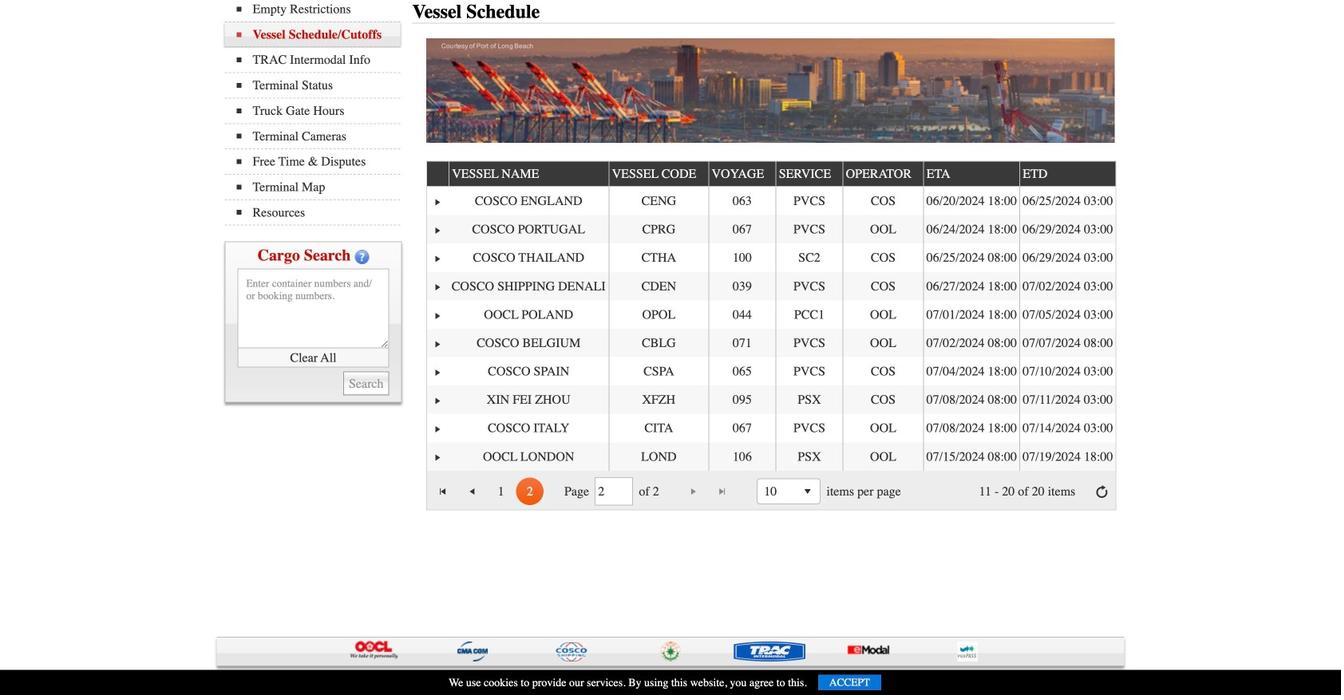 Task type: locate. For each thing, give the bounding box(es) containing it.
Page 2 field
[[598, 480, 630, 503]]

menu bar
[[225, 0, 409, 226]]

cell
[[427, 187, 449, 215], [449, 187, 609, 215], [609, 187, 709, 215], [709, 187, 776, 215], [776, 187, 843, 215], [843, 187, 924, 215], [924, 187, 1020, 215], [1020, 187, 1116, 215], [427, 215, 449, 244], [449, 215, 609, 244], [609, 215, 709, 244], [709, 215, 776, 244], [776, 215, 843, 244], [843, 215, 924, 244], [924, 215, 1020, 244], [1020, 215, 1116, 244], [427, 244, 449, 272], [449, 244, 609, 272], [609, 244, 709, 272], [709, 244, 776, 272], [776, 244, 843, 272], [843, 244, 924, 272], [924, 244, 1020, 272], [1020, 244, 1116, 272], [427, 272, 449, 301], [449, 272, 609, 301], [609, 272, 709, 301], [709, 272, 776, 301], [776, 272, 843, 301], [843, 272, 924, 301], [924, 272, 1020, 301], [1020, 272, 1116, 301], [427, 301, 449, 329], [449, 301, 609, 329], [609, 301, 709, 329], [709, 301, 776, 329], [776, 301, 843, 329], [843, 301, 924, 329], [924, 301, 1020, 329], [1020, 301, 1116, 329], [427, 329, 449, 357], [449, 329, 609, 357], [609, 329, 709, 357], [709, 329, 776, 357], [776, 329, 843, 357], [843, 329, 924, 357], [924, 329, 1020, 357], [1020, 329, 1116, 357], [427, 357, 449, 386], [449, 357, 609, 386], [609, 357, 709, 386], [709, 357, 776, 386], [776, 357, 843, 386], [843, 357, 924, 386], [924, 357, 1020, 386], [1020, 357, 1116, 386], [427, 386, 449, 414], [449, 386, 609, 414], [609, 386, 709, 414], [709, 386, 776, 414], [776, 386, 843, 414], [843, 386, 924, 414], [924, 386, 1020, 414], [1020, 386, 1116, 414], [427, 414, 449, 443], [449, 414, 609, 443], [609, 414, 709, 443], [709, 414, 776, 443], [776, 414, 843, 443], [843, 414, 924, 443], [924, 414, 1020, 443], [1020, 414, 1116, 443], [427, 443, 449, 471], [449, 443, 609, 471], [609, 443, 709, 471], [709, 443, 776, 471], [776, 443, 843, 471], [843, 443, 924, 471], [924, 443, 1020, 471], [1020, 443, 1116, 471]]

column header
[[427, 162, 449, 187]]

None submit
[[343, 372, 389, 396]]

go to the previous page image
[[466, 485, 479, 498]]

5 row from the top
[[427, 272, 1116, 301]]

tree grid
[[427, 160, 1118, 471]]

row
[[427, 160, 1118, 187], [427, 187, 1116, 215], [427, 215, 1116, 244], [427, 244, 1116, 272], [427, 272, 1116, 301], [427, 301, 1116, 329], [427, 329, 1116, 357], [427, 357, 1116, 386], [427, 386, 1116, 414], [427, 414, 1116, 443], [427, 443, 1116, 471]]

4 row from the top
[[427, 244, 1116, 272]]

11 row from the top
[[427, 443, 1116, 471]]

go to the first page image
[[437, 485, 450, 498]]

row group
[[427, 187, 1116, 471]]

10 row from the top
[[427, 414, 1116, 443]]



Task type: describe. For each thing, give the bounding box(es) containing it.
refresh image
[[1096, 485, 1109, 498]]

Page sizes drop down field
[[757, 479, 821, 505]]

1 row from the top
[[427, 160, 1118, 187]]

Enter container numbers and/ or booking numbers.  text field
[[238, 269, 389, 349]]

2 row from the top
[[427, 187, 1116, 215]]

8 row from the top
[[427, 357, 1116, 386]]

7 row from the top
[[427, 329, 1116, 357]]

3 row from the top
[[427, 215, 1116, 244]]

6 row from the top
[[427, 301, 1116, 329]]

9 row from the top
[[427, 386, 1116, 414]]

page navigation, page 2 of 2 application
[[427, 471, 1116, 510]]



Task type: vqa. For each thing, say whether or not it's contained in the screenshot.
Cameras
no



